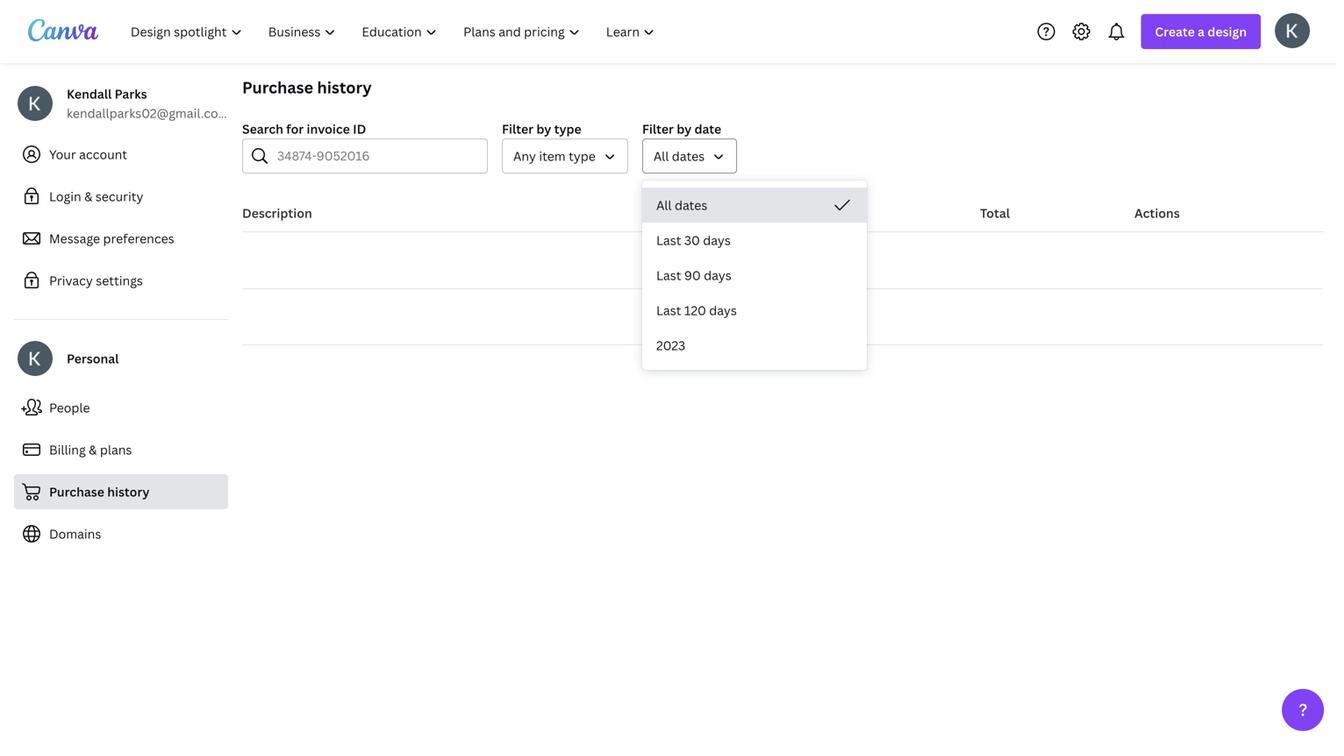 Task type: describe. For each thing, give the bounding box(es) containing it.
0 vertical spatial purchase history
[[242, 77, 372, 98]]

0 vertical spatial purchase
[[242, 77, 313, 98]]

search
[[242, 121, 283, 137]]

id
[[353, 121, 366, 137]]

billing & plans
[[49, 442, 132, 458]]

& for billing
[[89, 442, 97, 458]]

login & security
[[49, 188, 143, 205]]

parks
[[115, 86, 147, 102]]

privacy settings
[[49, 272, 143, 289]]

All dates button
[[642, 139, 737, 174]]

all dates inside "button"
[[656, 197, 708, 214]]

dates inside all dates button
[[672, 148, 705, 165]]

search for invoice id
[[242, 121, 366, 137]]

found
[[797, 309, 832, 326]]

days for last 30 days
[[703, 232, 731, 249]]

create
[[1155, 23, 1195, 40]]

domains link
[[14, 517, 228, 552]]

total
[[980, 205, 1010, 222]]

invoice
[[307, 121, 350, 137]]

by for date
[[677, 121, 692, 137]]

last for last 30 days
[[656, 232, 681, 249]]

people link
[[14, 390, 228, 426]]

90
[[684, 267, 701, 284]]

created
[[671, 205, 719, 222]]

item
[[539, 148, 566, 165]]

your account link
[[14, 137, 228, 172]]

any
[[513, 148, 536, 165]]

last 30 days option
[[642, 223, 867, 258]]

create a design button
[[1141, 14, 1261, 49]]

last 90 days button
[[642, 258, 867, 293]]

days for last 90 days
[[704, 267, 732, 284]]

30
[[684, 232, 700, 249]]

your
[[49, 146, 76, 163]]

all inside button
[[654, 148, 669, 165]]

kendall parks image
[[1275, 13, 1310, 48]]

billing
[[49, 442, 86, 458]]

message
[[49, 230, 100, 247]]

a
[[1198, 23, 1205, 40]]

personal
[[67, 351, 119, 367]]

last 90 days
[[656, 267, 732, 284]]

dates inside all dates "button"
[[675, 197, 708, 214]]

type for any item type
[[569, 148, 596, 165]]

results
[[754, 309, 794, 326]]

billing & plans link
[[14, 433, 228, 468]]

privacy
[[49, 272, 93, 289]]

settings
[[96, 272, 143, 289]]

actions
[[1135, 205, 1180, 222]]

& for login
[[84, 188, 92, 205]]

security
[[95, 188, 143, 205]]

all dates inside button
[[654, 148, 705, 165]]

account
[[79, 146, 127, 163]]

type for filter by type
[[554, 121, 582, 137]]

login & security link
[[14, 179, 228, 214]]

people
[[49, 400, 90, 416]]

top level navigation element
[[119, 14, 670, 49]]

domains
[[49, 526, 101, 543]]

filter by type
[[502, 121, 582, 137]]

Search for invoice ID text field
[[277, 140, 476, 173]]

no results found
[[734, 309, 832, 326]]

on
[[722, 205, 739, 222]]

120
[[684, 302, 706, 319]]

kendallparks02@gmail.com
[[67, 105, 229, 122]]

create a design
[[1155, 23, 1247, 40]]



Task type: vqa. For each thing, say whether or not it's contained in the screenshot.
"90"
yes



Task type: locate. For each thing, give the bounding box(es) containing it.
purchase
[[242, 77, 313, 98], [49, 484, 104, 501]]

2 vertical spatial days
[[709, 302, 737, 319]]

all dates down the filter by date
[[654, 148, 705, 165]]

dates
[[672, 148, 705, 165], [675, 197, 708, 214]]

dates down the filter by date
[[672, 148, 705, 165]]

1 by from the left
[[536, 121, 551, 137]]

your account
[[49, 146, 127, 163]]

kendall
[[67, 86, 112, 102]]

history
[[317, 77, 372, 98], [107, 484, 150, 501]]

& inside login & security link
[[84, 188, 92, 205]]

plans
[[100, 442, 132, 458]]

purchase history link
[[14, 475, 228, 510]]

last
[[656, 232, 681, 249], [656, 267, 681, 284], [656, 302, 681, 319]]

days right 30
[[703, 232, 731, 249]]

filter
[[502, 121, 534, 137], [642, 121, 674, 137]]

1 last from the top
[[656, 232, 681, 249]]

purchase history up search for invoice id
[[242, 77, 372, 98]]

purchase up search
[[242, 77, 313, 98]]

filter by date
[[642, 121, 721, 137]]

1 vertical spatial dates
[[675, 197, 708, 214]]

kendall parks kendallparks02@gmail.com
[[67, 86, 229, 122]]

all up last 30 days
[[656, 197, 672, 214]]

by for type
[[536, 121, 551, 137]]

last left 90
[[656, 267, 681, 284]]

0 vertical spatial all dates
[[654, 148, 705, 165]]

1 vertical spatial last
[[656, 267, 681, 284]]

days inside last 120 days button
[[709, 302, 737, 319]]

0 vertical spatial dates
[[672, 148, 705, 165]]

0 vertical spatial &
[[84, 188, 92, 205]]

1 filter from the left
[[502, 121, 534, 137]]

preferences
[[103, 230, 174, 247]]

type right item
[[569, 148, 596, 165]]

all dates option
[[642, 188, 867, 223]]

days right "120"
[[709, 302, 737, 319]]

days inside last 30 days button
[[703, 232, 731, 249]]

privacy settings link
[[14, 263, 228, 298]]

last inside button
[[656, 302, 681, 319]]

all dates up 30
[[656, 197, 708, 214]]

2023 button
[[642, 328, 867, 363]]

list box containing all dates
[[642, 188, 867, 363]]

history up id
[[317, 77, 372, 98]]

purchase history down billing & plans
[[49, 484, 150, 501]]

for
[[286, 121, 304, 137]]

1 vertical spatial history
[[107, 484, 150, 501]]

last for last 120 days
[[656, 302, 681, 319]]

1 vertical spatial purchase
[[49, 484, 104, 501]]

& inside billing & plans link
[[89, 442, 97, 458]]

type
[[554, 121, 582, 137], [569, 148, 596, 165]]

0 vertical spatial history
[[317, 77, 372, 98]]

all dates
[[654, 148, 705, 165], [656, 197, 708, 214]]

last left "120"
[[656, 302, 681, 319]]

2 filter from the left
[[642, 121, 674, 137]]

last 30 days
[[656, 232, 731, 249]]

type up 'any item type' button
[[554, 121, 582, 137]]

0 horizontal spatial filter
[[502, 121, 534, 137]]

0 vertical spatial all
[[654, 148, 669, 165]]

days for last 120 days
[[709, 302, 737, 319]]

status
[[826, 205, 864, 222]]

days
[[703, 232, 731, 249], [704, 267, 732, 284], [709, 302, 737, 319]]

2023
[[656, 337, 685, 354]]

all inside "button"
[[656, 197, 672, 214]]

last 120 days button
[[642, 293, 867, 328]]

2 vertical spatial last
[[656, 302, 681, 319]]

login
[[49, 188, 81, 205]]

no
[[734, 309, 751, 326]]

Any item type button
[[502, 139, 628, 174]]

0 horizontal spatial history
[[107, 484, 150, 501]]

date
[[695, 121, 721, 137]]

any item type
[[513, 148, 596, 165]]

&
[[84, 188, 92, 205], [89, 442, 97, 458]]

& left plans on the left
[[89, 442, 97, 458]]

by left date
[[677, 121, 692, 137]]

message preferences
[[49, 230, 174, 247]]

days inside last 90 days button
[[704, 267, 732, 284]]

1 vertical spatial type
[[569, 148, 596, 165]]

all dates button
[[642, 188, 867, 223]]

0 horizontal spatial by
[[536, 121, 551, 137]]

last 30 days button
[[642, 223, 867, 258]]

0 vertical spatial type
[[554, 121, 582, 137]]

2 last from the top
[[656, 267, 681, 284]]

& right login
[[84, 188, 92, 205]]

1 horizontal spatial by
[[677, 121, 692, 137]]

history up "domains" link on the bottom left of page
[[107, 484, 150, 501]]

last 120 days option
[[642, 293, 867, 328]]

0 vertical spatial last
[[656, 232, 681, 249]]

1 vertical spatial all dates
[[656, 197, 708, 214]]

by up item
[[536, 121, 551, 137]]

1 vertical spatial days
[[704, 267, 732, 284]]

filter up any on the left of the page
[[502, 121, 534, 137]]

description
[[242, 205, 312, 222]]

filter up all dates button
[[642, 121, 674, 137]]

all
[[654, 148, 669, 165], [656, 197, 672, 214]]

filter for filter by type
[[502, 121, 534, 137]]

created on
[[671, 205, 739, 222]]

dates up 30
[[675, 197, 708, 214]]

purchase up domains
[[49, 484, 104, 501]]

1 vertical spatial all
[[656, 197, 672, 214]]

1 horizontal spatial filter
[[642, 121, 674, 137]]

last for last 90 days
[[656, 267, 681, 284]]

1 horizontal spatial purchase
[[242, 77, 313, 98]]

list box
[[642, 188, 867, 363]]

3 last from the top
[[656, 302, 681, 319]]

0 vertical spatial days
[[703, 232, 731, 249]]

1 horizontal spatial history
[[317, 77, 372, 98]]

last 120 days
[[656, 302, 737, 319]]

0 horizontal spatial purchase history
[[49, 484, 150, 501]]

last left 30
[[656, 232, 681, 249]]

last 90 days option
[[642, 258, 867, 293]]

days right 90
[[704, 267, 732, 284]]

purchase history
[[242, 77, 372, 98], [49, 484, 150, 501]]

1 horizontal spatial purchase history
[[242, 77, 372, 98]]

design
[[1208, 23, 1247, 40]]

by
[[536, 121, 551, 137], [677, 121, 692, 137]]

filter for filter by date
[[642, 121, 674, 137]]

message preferences link
[[14, 221, 228, 256]]

all down the filter by date
[[654, 148, 669, 165]]

2 by from the left
[[677, 121, 692, 137]]

2023 option
[[642, 328, 867, 363]]

1 vertical spatial &
[[89, 442, 97, 458]]

type inside button
[[569, 148, 596, 165]]

0 horizontal spatial purchase
[[49, 484, 104, 501]]

1 vertical spatial purchase history
[[49, 484, 150, 501]]



